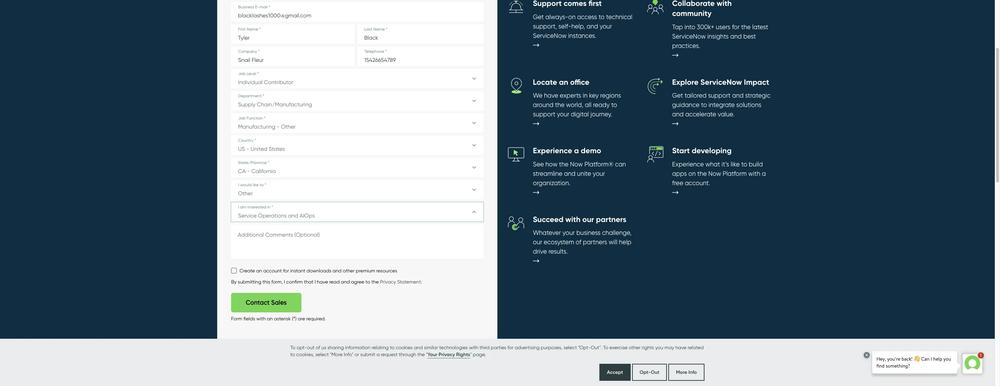 Task type: describe. For each thing, give the bounding box(es) containing it.
submit
[[360, 352, 375, 358]]

rights
[[456, 352, 470, 358]]

Business E-mail text field
[[231, 2, 484, 22]]

office
[[570, 77, 589, 87]]

tap into 300k+ users for the latest servicenow insights and best practices.
[[672, 23, 768, 49]]

0 vertical spatial privacy
[[380, 280, 396, 285]]

solutions
[[736, 101, 761, 109]]

tap
[[672, 23, 683, 30]]

digital
[[571, 111, 589, 118]]

like
[[731, 161, 740, 168]]

experience for experience what it's like to build apps on the now platform with a free account.
[[672, 161, 704, 168]]

we
[[533, 92, 542, 99]]

ecosystem
[[544, 239, 574, 246]]

challenge,
[[602, 230, 632, 237]]

community
[[672, 9, 712, 18]]

get tailored support and strategic guidance to integrate solutions and accelerate value.
[[672, 92, 771, 118]]

world,
[[566, 101, 583, 109]]

get always-on access to technical support, self-help, and your servicenow instances. link
[[508, 0, 633, 58]]

First Name text field
[[231, 25, 355, 44]]

collaborate
[[672, 0, 715, 8]]

and inside the to opt-out of us sharing information relating to cookies and similar technologies with third parties for advertising purposes, select "opt-out".  to exercise other rights you may have related to cookies, select "more info" or submit a request through the "
[[414, 345, 423, 351]]

technical
[[606, 13, 632, 21]]

0 horizontal spatial other
[[343, 269, 355, 274]]

0 vertical spatial partners
[[596, 215, 626, 224]]

page.
[[473, 352, 486, 358]]

guidance
[[672, 101, 699, 109]]

on inside the experience what it's like to build apps on the now platform with a free account.
[[688, 170, 696, 177]]

1 horizontal spatial an
[[267, 317, 273, 322]]

your
[[428, 352, 437, 358]]

" inside your privacy rights " page.
[[470, 352, 472, 358]]

organization.
[[533, 180, 570, 187]]

2 i from the left
[[315, 280, 316, 285]]

all
[[585, 101, 591, 109]]

what
[[705, 161, 720, 168]]

and inside 'tap into 300k+ users for the latest servicenow insights and best practices.'
[[730, 33, 742, 40]]

sharing
[[327, 345, 344, 351]]

latest
[[752, 23, 768, 30]]

succeed with our partners
[[533, 215, 626, 224]]

results.
[[548, 248, 568, 256]]

0 vertical spatial select
[[564, 345, 577, 351]]

.
[[421, 280, 422, 285]]

for inside the to opt-out of us sharing information relating to cookies and similar technologies with third parties for advertising purposes, select "opt-out".  to exercise other rights you may have related to cookies, select "more info" or submit a request through the "
[[508, 345, 513, 351]]

whatever
[[533, 230, 561, 237]]

the inside 'tap into 300k+ users for the latest servicenow insights and best practices.'
[[741, 23, 751, 30]]

instant
[[290, 269, 305, 274]]

opt-out
[[640, 370, 659, 376]]

self-
[[558, 23, 571, 30]]

advertising
[[515, 345, 540, 351]]

for inside 'tap into 300k+ users for the latest servicenow insights and best practices.'
[[732, 23, 740, 30]]

the inside "see how the now platform® can streamline and unite your organization."
[[559, 161, 569, 168]]

to up request
[[390, 345, 394, 351]]

account
[[263, 269, 282, 274]]

form
[[231, 317, 242, 322]]

to right agree
[[366, 280, 370, 285]]

an for create
[[256, 269, 262, 274]]

form fields with an asterisk (*) are required.
[[231, 317, 326, 322]]

similar
[[424, 345, 438, 351]]

"more
[[330, 352, 343, 358]]

servicenow inside 'tap into 300k+ users for the latest servicenow insights and best practices.'
[[672, 33, 706, 40]]

to inside we have experts in key regions around the world, all ready to support your digital journey.
[[611, 101, 617, 109]]

submitting
[[238, 280, 261, 285]]

have inside the to opt-out of us sharing information relating to cookies and similar technologies with third parties for advertising purposes, select "opt-out".  to exercise other rights you may have related to cookies, select "more info" or submit a request through the "
[[675, 345, 687, 351]]

and right the read
[[341, 280, 350, 285]]

cookies,
[[296, 352, 314, 358]]

Telephone telephone field
[[357, 47, 484, 66]]

us
[[321, 345, 326, 351]]

by submitting this form, i confirm that i have read and agree to the privacy statement .
[[231, 280, 422, 285]]

get for get always-on access to technical support, self-help, and your servicenow instances.
[[533, 13, 544, 21]]

your inside "see how the now platform® can streamline and unite your organization."
[[593, 170, 605, 177]]

of inside the to opt-out of us sharing information relating to cookies and similar technologies with third parties for advertising purposes, select "opt-out".  to exercise other rights you may have related to cookies, select "more info" or submit a request through the "
[[316, 345, 320, 351]]

with up business
[[565, 215, 580, 224]]

your inside we have experts in key regions around the world, all ready to support your digital journey.
[[557, 111, 569, 118]]

1 to from the left
[[290, 345, 295, 351]]

apps
[[672, 170, 687, 177]]

unite
[[577, 170, 591, 177]]

purposes,
[[541, 345, 562, 351]]

exercise
[[610, 345, 628, 351]]

are
[[298, 317, 305, 322]]

our inside whatever your business challenge, our ecosystem of partners will help drive results.
[[533, 239, 542, 246]]

with inside the experience what it's like to build apps on the now platform with a free account.
[[748, 170, 760, 177]]

the down premium
[[371, 280, 379, 285]]

developing
[[692, 146, 732, 156]]

300k+
[[697, 23, 714, 30]]

and inside "see how the now platform® can streamline and unite your organization."
[[564, 170, 576, 177]]

to left cookies,
[[290, 352, 295, 358]]

contact
[[246, 299, 270, 307]]

opt-out button
[[632, 364, 667, 382]]

practices.
[[672, 42, 700, 49]]

experts
[[560, 92, 581, 99]]

ready
[[593, 101, 610, 109]]

a inside the to opt-out of us sharing information relating to cookies and similar technologies with third parties for advertising purposes, select "opt-out".  to exercise other rights you may have related to cookies, select "more info" or submit a request through the "
[[377, 352, 380, 358]]

get always-on access to technical support, self-help, and your servicenow instances.
[[533, 13, 632, 39]]

more info
[[676, 370, 697, 376]]

accelerate
[[685, 111, 716, 118]]

streamline
[[533, 170, 562, 177]]

and down guidance
[[672, 111, 684, 118]]

accept
[[607, 370, 623, 376]]

1 horizontal spatial a
[[574, 146, 579, 156]]

the inside we have experts in key regions around the world, all ready to support your digital journey.
[[555, 101, 565, 109]]

locate
[[533, 77, 557, 87]]

more info button
[[668, 364, 705, 382]]

a inside the experience what it's like to build apps on the now platform with a free account.
[[762, 170, 766, 177]]

(*)
[[292, 317, 297, 322]]

instances.
[[568, 32, 596, 39]]

whatever your business challenge, our ecosystem of partners will help drive results.
[[533, 230, 632, 256]]

help,
[[571, 23, 585, 30]]

help
[[619, 239, 631, 246]]

in
[[583, 92, 588, 99]]

your inside get always-on access to technical support, self-help, and your servicenow instances.
[[600, 23, 612, 30]]

other inside the to opt-out of us sharing information relating to cookies and similar technologies with third parties for advertising purposes, select "opt-out".  to exercise other rights you may have related to cookies, select "more info" or submit a request through the "
[[629, 345, 641, 351]]

0 horizontal spatial for
[[283, 269, 289, 274]]

start developing
[[672, 146, 732, 156]]

1 i from the left
[[284, 280, 285, 285]]

impact
[[744, 77, 769, 87]]

form,
[[271, 280, 283, 285]]

information
[[345, 345, 370, 351]]

platform®
[[584, 161, 614, 168]]

info
[[688, 370, 697, 376]]

demo
[[581, 146, 601, 156]]



Task type: locate. For each thing, give the bounding box(es) containing it.
value.
[[718, 111, 734, 118]]

1 vertical spatial experience
[[672, 161, 704, 168]]

1 vertical spatial for
[[283, 269, 289, 274]]

1 horizontal spatial get
[[672, 92, 683, 99]]

select down "us"
[[315, 352, 329, 358]]

the inside the to opt-out of us sharing information relating to cookies and similar technologies with third parties for advertising purposes, select "opt-out".  to exercise other rights you may have related to cookies, select "more info" or submit a request through the "
[[417, 352, 425, 358]]

support up integrate
[[708, 92, 731, 99]]

privacy down resources at the bottom left of the page
[[380, 280, 396, 285]]

sales
[[271, 299, 287, 307]]

1 vertical spatial other
[[629, 345, 641, 351]]

1 vertical spatial on
[[688, 170, 696, 177]]

experience up apps
[[672, 161, 704, 168]]

explore servicenow impact
[[672, 77, 769, 87]]

your
[[600, 23, 612, 30], [557, 111, 569, 118], [593, 170, 605, 177], [563, 230, 575, 237]]

2 to from the left
[[603, 345, 608, 351]]

collaborate with community
[[672, 0, 732, 18]]

locate an office
[[533, 77, 589, 87]]

journey.
[[590, 111, 612, 118]]

our up business
[[582, 215, 594, 224]]

and left best on the right
[[730, 33, 742, 40]]

1 horizontal spatial support
[[708, 92, 731, 99]]

servicenow down into
[[672, 33, 706, 40]]

0 horizontal spatial select
[[315, 352, 329, 358]]

by
[[231, 280, 237, 285]]

on inside get always-on access to technical support, self-help, and your servicenow instances.
[[568, 13, 576, 21]]

2 vertical spatial a
[[377, 352, 380, 358]]

will
[[609, 239, 617, 246]]

accept button
[[599, 364, 631, 382]]

1 horizontal spatial for
[[508, 345, 513, 351]]

info"
[[344, 352, 353, 358]]

with up page.
[[469, 345, 478, 351]]

experience what it's like to build apps on the now platform with a free account.
[[672, 161, 766, 187]]

your inside whatever your business challenge, our ecosystem of partners will help drive results.
[[563, 230, 575, 237]]

0 horizontal spatial get
[[533, 13, 544, 21]]

an for locate
[[559, 77, 568, 87]]

have
[[544, 92, 558, 99], [317, 280, 328, 285], [675, 345, 687, 351]]

fields
[[243, 317, 255, 322]]

0 vertical spatial of
[[576, 239, 581, 246]]

best
[[743, 33, 756, 40]]

and inside get always-on access to technical support, self-help, and your servicenow instances.
[[587, 23, 598, 30]]

0 horizontal spatial a
[[377, 352, 380, 358]]

1 horizontal spatial select
[[564, 345, 577, 351]]

read
[[329, 280, 340, 285]]

the right how
[[559, 161, 569, 168]]

to inside the experience what it's like to build apps on the now platform with a free account.
[[741, 161, 747, 168]]

free
[[672, 180, 683, 187]]

now inside "see how the now platform® can streamline and unite your organization."
[[570, 161, 583, 168]]

explore
[[672, 77, 699, 87]]

for right parties
[[508, 345, 513, 351]]

the
[[741, 23, 751, 30], [555, 101, 565, 109], [559, 161, 569, 168], [697, 170, 707, 177], [371, 280, 379, 285], [417, 352, 425, 358]]

partners down business
[[583, 239, 607, 246]]

to left opt-
[[290, 345, 295, 351]]

1 vertical spatial a
[[762, 170, 766, 177]]

on
[[568, 13, 576, 21], [688, 170, 696, 177]]

with right the fields
[[256, 317, 266, 322]]

1 horizontal spatial privacy
[[439, 352, 455, 358]]

your down world,
[[557, 111, 569, 118]]

have up 'around'
[[544, 92, 558, 99]]

experience inside the experience what it's like to build apps on the now platform with a free account.
[[672, 161, 704, 168]]

see how the now platform® can streamline and unite your organization.
[[533, 161, 626, 187]]

to down regions
[[611, 101, 617, 109]]

and down access
[[587, 23, 598, 30]]

relating
[[372, 345, 389, 351]]

with up users
[[717, 0, 732, 8]]

experience up how
[[533, 146, 572, 156]]

now down what
[[708, 170, 721, 177]]

2 horizontal spatial an
[[559, 77, 568, 87]]

0 horizontal spatial of
[[316, 345, 320, 351]]

1 horizontal spatial have
[[544, 92, 558, 99]]

of inside whatever your business challenge, our ecosystem of partners will help drive results.
[[576, 239, 581, 246]]

1 " from the left
[[426, 352, 428, 358]]

1 vertical spatial select
[[315, 352, 329, 358]]

1 vertical spatial get
[[672, 92, 683, 99]]

out
[[651, 370, 659, 376]]

Company text field
[[231, 47, 355, 66]]

now up unite
[[570, 161, 583, 168]]

and left unite
[[564, 170, 576, 177]]

account.
[[685, 180, 710, 187]]

now
[[570, 161, 583, 168], [708, 170, 721, 177]]

support inside we have experts in key regions around the world, all ready to support your digital journey.
[[533, 111, 555, 118]]

get up guidance
[[672, 92, 683, 99]]

and up the read
[[333, 269, 342, 274]]

opt-
[[640, 370, 651, 376]]

through
[[399, 352, 416, 358]]

have right may
[[675, 345, 687, 351]]

0 vertical spatial now
[[570, 161, 583, 168]]

contact sales
[[246, 299, 287, 307]]

to inside get always-on access to technical support, self-help, and your servicenow instances.
[[599, 13, 605, 21]]

of left "us"
[[316, 345, 320, 351]]

2 " from the left
[[470, 352, 472, 358]]

drive
[[533, 248, 547, 256]]

and left similar
[[414, 345, 423, 351]]

1 vertical spatial our
[[533, 239, 542, 246]]

get inside get always-on access to technical support, self-help, and your servicenow instances.
[[533, 13, 544, 21]]

your up 'ecosystem'
[[563, 230, 575, 237]]

servicenow inside get always-on access to technical support, self-help, and your servicenow instances.
[[533, 32, 567, 39]]

agree
[[351, 280, 364, 285]]

out
[[307, 345, 314, 351]]

our
[[582, 215, 594, 224], [533, 239, 542, 246]]

get
[[533, 13, 544, 21], [672, 92, 683, 99]]

this
[[262, 280, 270, 285]]

0 horizontal spatial now
[[570, 161, 583, 168]]

servicenow up get tailored support and strategic guidance to integrate solutions and accelerate value. at the right of page
[[700, 77, 742, 87]]

support down 'around'
[[533, 111, 555, 118]]

0 vertical spatial an
[[559, 77, 568, 87]]

insights
[[707, 33, 729, 40]]

an left asterisk
[[267, 317, 273, 322]]

0 vertical spatial a
[[574, 146, 579, 156]]

1 horizontal spatial i
[[315, 280, 316, 285]]

other left rights
[[629, 345, 641, 351]]

1 horizontal spatial of
[[576, 239, 581, 246]]

for left instant
[[283, 269, 289, 274]]

access
[[577, 13, 597, 21]]

have down downloads
[[317, 280, 328, 285]]

an
[[559, 77, 568, 87], [256, 269, 262, 274], [267, 317, 273, 322]]

your down technical
[[600, 23, 612, 30]]

1 horizontal spatial "
[[470, 352, 472, 358]]

0 horizontal spatial i
[[284, 280, 285, 285]]

build
[[749, 161, 763, 168]]

with down build
[[748, 170, 760, 177]]

1 vertical spatial an
[[256, 269, 262, 274]]

create an account for instant downloads and other premium resources
[[239, 269, 397, 274]]

a down relating
[[377, 352, 380, 358]]

the up best on the right
[[741, 23, 751, 30]]

" down similar
[[426, 352, 428, 358]]

we have experts in key regions around the world, all ready to support your digital journey.
[[533, 92, 621, 118]]

for
[[732, 23, 740, 30], [283, 269, 289, 274], [508, 345, 513, 351]]

have inside we have experts in key regions around the world, all ready to support your digital journey.
[[544, 92, 558, 99]]

for right users
[[732, 23, 740, 30]]

related
[[688, 345, 704, 351]]

the inside the experience what it's like to build apps on the now platform with a free account.
[[697, 170, 707, 177]]

1 horizontal spatial on
[[688, 170, 696, 177]]

your down platform®
[[593, 170, 605, 177]]

get for get tailored support and strategic guidance to integrate solutions and accelerate value.
[[672, 92, 683, 99]]

2 horizontal spatial a
[[762, 170, 766, 177]]

tailored
[[685, 92, 707, 99]]

0 horizontal spatial privacy
[[380, 280, 396, 285]]

and
[[587, 23, 598, 30], [730, 33, 742, 40], [732, 92, 744, 99], [672, 111, 684, 118], [564, 170, 576, 177], [333, 269, 342, 274], [341, 280, 350, 285], [414, 345, 423, 351]]

1 horizontal spatial now
[[708, 170, 721, 177]]

get inside get tailored support and strategic guidance to integrate solutions and accelerate value.
[[672, 92, 683, 99]]

1 horizontal spatial experience
[[672, 161, 704, 168]]

i right that
[[315, 280, 316, 285]]

0 vertical spatial on
[[568, 13, 576, 21]]

0 horizontal spatial have
[[317, 280, 328, 285]]

get up 'support,'
[[533, 13, 544, 21]]

0 vertical spatial have
[[544, 92, 558, 99]]

" inside the to opt-out of us sharing information relating to cookies and similar technologies with third parties for advertising purposes, select "opt-out".  to exercise other rights you may have related to cookies, select "more info" or submit a request through the "
[[426, 352, 428, 358]]

to up accelerate
[[701, 101, 707, 109]]

more
[[676, 370, 687, 376]]

technologies
[[439, 345, 468, 351]]

1 vertical spatial have
[[317, 280, 328, 285]]

1 horizontal spatial other
[[629, 345, 641, 351]]

and up solutions
[[732, 92, 744, 99]]

confirm
[[286, 280, 303, 285]]

partners
[[596, 215, 626, 224], [583, 239, 607, 246]]

our up drive
[[533, 239, 542, 246]]

to right out".
[[603, 345, 608, 351]]

0 horizontal spatial an
[[256, 269, 262, 274]]

partners up challenge,
[[596, 215, 626, 224]]

contact sales button
[[231, 294, 301, 313]]

support,
[[533, 23, 557, 30]]

1 vertical spatial partners
[[583, 239, 607, 246]]

your privacy rights link
[[428, 352, 470, 359]]

a left demo
[[574, 146, 579, 156]]

2 horizontal spatial have
[[675, 345, 687, 351]]

to right access
[[599, 13, 605, 21]]

0 horizontal spatial support
[[533, 111, 555, 118]]

an up experts
[[559, 77, 568, 87]]

with
[[717, 0, 732, 8], [748, 170, 760, 177], [565, 215, 580, 224], [256, 317, 266, 322], [469, 345, 478, 351]]

an right create
[[256, 269, 262, 274]]

None text field
[[231, 225, 484, 259]]

1 vertical spatial of
[[316, 345, 320, 351]]

0 horizontal spatial on
[[568, 13, 576, 21]]

the left your
[[417, 352, 425, 358]]

0 horizontal spatial experience
[[533, 146, 572, 156]]

experience for experience a demo
[[533, 146, 572, 156]]

start
[[672, 146, 690, 156]]

0 horizontal spatial our
[[533, 239, 542, 246]]

now inside the experience what it's like to build apps on the now platform with a free account.
[[708, 170, 721, 177]]

premium
[[356, 269, 375, 274]]

the up account.
[[697, 170, 707, 177]]

0 horizontal spatial "
[[426, 352, 428, 358]]

out".
[[591, 345, 602, 351]]

a
[[574, 146, 579, 156], [762, 170, 766, 177], [377, 352, 380, 358]]

select left "opt-
[[564, 345, 577, 351]]

0 vertical spatial other
[[343, 269, 355, 274]]

on up help,
[[568, 13, 576, 21]]

2 vertical spatial for
[[508, 345, 513, 351]]

1 horizontal spatial our
[[582, 215, 594, 224]]

with inside collaborate with community
[[717, 0, 732, 8]]

0 vertical spatial experience
[[533, 146, 572, 156]]

the down experts
[[555, 101, 565, 109]]

support inside get tailored support and strategic guidance to integrate solutions and accelerate value.
[[708, 92, 731, 99]]

rights
[[642, 345, 654, 351]]

strategic
[[745, 92, 771, 99]]

servicenow down 'support,'
[[533, 32, 567, 39]]

of down business
[[576, 239, 581, 246]]

0 vertical spatial our
[[582, 215, 594, 224]]

a down build
[[762, 170, 766, 177]]

to inside get tailored support and strategic guidance to integrate solutions and accelerate value.
[[701, 101, 707, 109]]

0 horizontal spatial to
[[290, 345, 295, 351]]

1 horizontal spatial to
[[603, 345, 608, 351]]

other up agree
[[343, 269, 355, 274]]

select
[[564, 345, 577, 351], [315, 352, 329, 358]]

opt-
[[297, 345, 307, 351]]

1 vertical spatial privacy
[[439, 352, 455, 358]]

on up account.
[[688, 170, 696, 177]]

0 vertical spatial get
[[533, 13, 544, 21]]

0 vertical spatial support
[[708, 92, 731, 99]]

required.
[[306, 317, 326, 322]]

business
[[576, 230, 601, 237]]

partners inside whatever your business challenge, our ecosystem of partners will help drive results.
[[583, 239, 607, 246]]

key
[[589, 92, 599, 99]]

Last Name text field
[[357, 25, 484, 44]]

1 vertical spatial support
[[533, 111, 555, 118]]

2 horizontal spatial for
[[732, 23, 740, 30]]

regions
[[600, 92, 621, 99]]

privacy down technologies
[[439, 352, 455, 358]]

to right like
[[741, 161, 747, 168]]

1 vertical spatial now
[[708, 170, 721, 177]]

2 vertical spatial an
[[267, 317, 273, 322]]

" left page.
[[470, 352, 472, 358]]

2 vertical spatial have
[[675, 345, 687, 351]]

0 vertical spatial for
[[732, 23, 740, 30]]

your privacy rights " page.
[[428, 352, 486, 358]]

may
[[665, 345, 674, 351]]

with inside the to opt-out of us sharing information relating to cookies and similar technologies with third parties for advertising purposes, select "opt-out".  to exercise other rights you may have related to cookies, select "more info" or submit a request through the "
[[469, 345, 478, 351]]

experience a demo
[[533, 146, 601, 156]]

i right form,
[[284, 280, 285, 285]]



Task type: vqa. For each thing, say whether or not it's contained in the screenshot.


